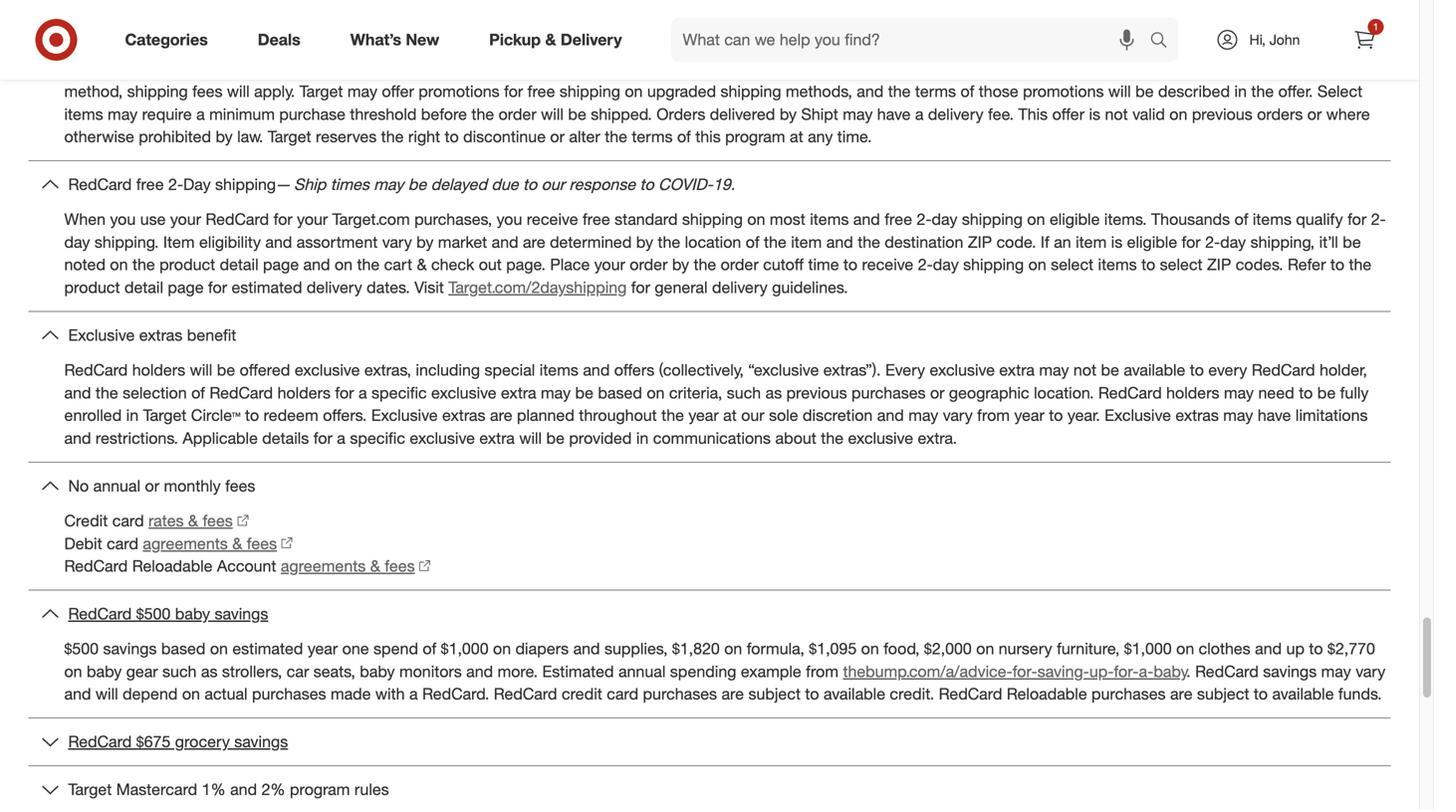 Task type: describe. For each thing, give the bounding box(es) containing it.
"exclusive
[[748, 360, 819, 380]]

free up the destination
[[885, 210, 912, 229]]

pickup
[[489, 30, 541, 49]]

pickup & delivery link
[[472, 18, 647, 62]]

extras").
[[823, 360, 881, 380]]

john
[[1270, 31, 1300, 48]]

limitations
[[1296, 406, 1368, 425]]

agreements for redcard reloadable account
[[281, 557, 366, 576]]

What can we help you find? suggestions appear below search field
[[671, 18, 1155, 62]]

1 for- from the left
[[1013, 662, 1037, 682]]

to down the before
[[445, 127, 459, 147]]

hi,
[[1249, 31, 1266, 48]]

or down offer.
[[1307, 104, 1322, 124]]

2 horizontal spatial holders
[[1166, 383, 1220, 403]]

rates & fees
[[148, 511, 233, 531]]

on inside redcard holders will be offered exclusive extras, including special items and offers (collectively, "exclusive extras"). every exclusive extra may not be available to every redcard holder, and the selection of redcard holders for a specific exclusive extra may be based on criteria, such as previous purchases or geographic location. redcard holders may need to be fully enrolled in target circle™ to redeem offers. exclusive extras are planned throughout the year at our sole discretion and may vary from year to year. exclusive extras may have limitations and restrictions. applicable details for a specific exclusive extra will be provided in communications about the exclusive extra.
[[647, 383, 665, 403]]

extra.
[[918, 429, 957, 448]]

hi, john
[[1249, 31, 1300, 48]]

will down 'rico.'
[[1108, 82, 1131, 101]]

on up code.
[[1027, 210, 1045, 229]]

card for credit card
[[112, 511, 144, 531]]

items.
[[1104, 210, 1147, 229]]

more.
[[498, 662, 538, 682]]

& for debit card
[[232, 534, 242, 553]]

be inside "when you use your redcard for your target.com purchases, you receive free standard shipping on most items and free 2-day shipping on eligible items. thousands of items qualify for 2- day shipping. item eligibility and assortment vary by market and are determined by the location of the item and the destination zip code. if an item is eligible for 2-day shipping, it'll be noted on the product detail page and on the cart & check out page. place your order by the order cutoff time to receive 2-day shipping on select items to select zip codes. refer to the product detail page for estimated delivery dates. visit"
[[1343, 232, 1361, 252]]

2 horizontal spatial available
[[1272, 685, 1334, 704]]

applicable
[[183, 429, 258, 448]]

by left shipt
[[780, 104, 797, 124]]

extras inside dropdown button
[[139, 326, 183, 345]]

program for redcard™ free shipping at target.com program rules
[[342, 1, 402, 21]]

and down assortment
[[303, 255, 330, 275]]

check
[[431, 255, 474, 275]]

0 horizontal spatial product
[[64, 278, 120, 297]]

agreements & fees link for redcard reloadable account
[[281, 555, 431, 578]]

1 promotions from the left
[[419, 82, 500, 101]]

2 horizontal spatial extras
[[1176, 406, 1219, 425]]

general
[[655, 278, 708, 297]]

every
[[1208, 360, 1247, 380]]

agreements & fees for redcard reloadable account
[[281, 557, 415, 576]]

covid-
[[658, 175, 713, 194]]

annual inside 'dropdown button'
[[93, 476, 140, 496]]

or left alter
[[550, 127, 565, 147]]

delivery inside when you use your redcard reloadable account, target debit card, target credit card or target™ mastercard® (each, a "redcard™") on target.com, you will receive free shipping on your target.com purchases. offer applies on standard shipping to all 50 states and the district of columbia as well as apo/fpo addresses and puerto rico. if you upgrade your shipping method, shipping fees will apply. target may offer promotions for free shipping on upgraded shipping methods, and the terms of those promotions will be described in the offer. select items may require a minimum purchase threshold before the order will be shipped. orders delivered by shipt may have a delivery fee. this offer is not valid on previous orders or where otherwise prohibited by law. target reserves the right to discontinue or alter the terms of this program at any time.
[[928, 104, 984, 124]]

on left most
[[747, 210, 765, 229]]

baby left gear
[[87, 662, 122, 682]]

furniture,
[[1057, 639, 1120, 659]]

delivered
[[710, 104, 775, 124]]

to down location.
[[1049, 406, 1063, 425]]

delivery
[[561, 30, 622, 49]]

0 horizontal spatial in
[[126, 406, 139, 425]]

the left cart
[[357, 255, 380, 275]]

or inside 'dropdown button'
[[145, 476, 159, 496]]

of up codes.
[[1235, 210, 1248, 229]]

$500 inside $500 savings based on estimated year one spend of $1,000 on diapers and supplies, $1,820 on formula, $1,095 on food, $2,000 on nursery furniture, $1,000 on clothes and up to $2,770 on baby gear such as strollers, car seats, baby monitors and more. estimated annual spending example from
[[64, 639, 99, 659]]

or inside redcard holders will be offered exclusive extras, including special items and offers (collectively, "exclusive extras"). every exclusive extra may not be available to every redcard holder, and the selection of redcard holders for a specific exclusive extra may be based on criteria, such as previous purchases or geographic location. redcard holders may need to be fully enrolled in target circle™ to redeem offers. exclusive extras are planned throughout the year at our sole discretion and may vary from year to year. exclusive extras may have limitations and restrictions. applicable details for a specific exclusive extra will be provided in communications about the exclusive extra.
[[930, 383, 945, 403]]

out
[[479, 255, 502, 275]]

ship
[[294, 175, 326, 194]]

a up apo/fpo
[[906, 36, 914, 55]]

savings inside dropdown button
[[215, 605, 268, 624]]

2 item from the left
[[1076, 232, 1107, 252]]

such inside $500 savings based on estimated year one spend of $1,000 on diapers and supplies, $1,820 on formula, $1,095 on food, $2,000 on nursery furniture, $1,000 on clothes and up to $2,770 on baby gear such as strollers, car seats, baby monitors and more. estimated annual spending example from
[[162, 662, 197, 682]]

and up estimated
[[573, 639, 600, 659]]

target.com inside dropdown button
[[260, 1, 338, 21]]

monthly
[[164, 476, 221, 496]]

all
[[498, 59, 513, 78]]

time
[[808, 255, 839, 275]]

reloadable inside . redcard savings may vary and will depend on actual purchases made with a redcard. redcard credit card purchases are subject to available credit. redcard reloadable purchases are subject to available funds.
[[1007, 685, 1087, 704]]

at inside dropdown button
[[242, 1, 256, 21]]

free down '50'
[[527, 82, 555, 101]]

at inside when you use your redcard reloadable account, target debit card, target credit card or target™ mastercard® (each, a "redcard™") on target.com, you will receive free shipping on your target.com purchases. offer applies on standard shipping to all 50 states and the district of columbia as well as apo/fpo addresses and puerto rico. if you upgrade your shipping method, shipping fees will apply. target may offer promotions for free shipping on upgraded shipping methods, and the terms of those promotions will be described in the offer. select items may require a minimum purchase threshold before the order will be shipped. orders delivered by shipt may have a delivery fee. this offer is not valid on previous orders or where otherwise prohibited by law. target reserves the right to discontinue or alter the terms of this program at any time.
[[790, 127, 803, 147]]

redcard inside "when you use your redcard for your target.com purchases, you receive free standard shipping on most items and free 2-day shipping on eligible items. thousands of items qualify for 2- day shipping. item eligibility and assortment vary by market and are determined by the location of the item and the destination zip code. if an item is eligible for 2-day shipping, it'll be noted on the product detail page and on the cart & check out page. place your order by the order cutoff time to receive 2-day shipping on select items to select zip codes. refer to the product detail page for estimated delivery dates. visit"
[[206, 210, 269, 229]]

your up assortment
[[297, 210, 328, 229]]

for down eligibility
[[208, 278, 227, 297]]

rules for redcard™ free shipping at target.com program rules
[[407, 1, 441, 21]]

the up orders
[[1251, 82, 1274, 101]]

on up addresses
[[1012, 36, 1030, 55]]

on up more.
[[493, 639, 511, 659]]

0 vertical spatial specific
[[371, 383, 427, 403]]

target down the purchase
[[268, 127, 311, 147]]

& inside "when you use your redcard for your target.com purchases, you receive free standard shipping on most items and free 2-day shipping on eligible items. thousands of items qualify for 2- day shipping. item eligibility and assortment vary by market and are determined by the location of the item and the destination zip code. if an item is eligible for 2-day shipping, it'll be noted on the product detail page and on the cart & check out page. place your order by the order cutoff time to receive 2-day shipping on select items to select zip codes. refer to the product detail page for estimated delivery dates. visit"
[[417, 255, 427, 275]]

due
[[491, 175, 518, 194]]

on up . redcard savings may vary and will depend on actual purchases made with a redcard. redcard credit card purchases are subject to available credit. redcard reloadable purchases are subject to available funds.
[[724, 639, 742, 659]]

district
[[646, 59, 696, 78]]

& for redcard reloadable account
[[370, 557, 380, 576]]

vary inside "when you use your redcard for your target.com purchases, you receive free standard shipping on most items and free 2-day shipping on eligible items. thousands of items qualify for 2- day shipping. item eligibility and assortment vary by market and are determined by the location of the item and the destination zip code. if an item is eligible for 2-day shipping, it'll be noted on the product detail page and on the cart & check out page. place your order by the order cutoff time to receive 2-day shipping on select items to select zip codes. refer to the product detail page for estimated delivery dates. visit"
[[382, 232, 412, 252]]

mastercard®
[[769, 36, 854, 55]]

the down 'shipped.' at left top
[[605, 127, 627, 147]]

and up enrolled at the left bottom of the page
[[64, 383, 91, 403]]

have inside when you use your redcard reloadable account, target debit card, target credit card or target™ mastercard® (each, a "redcard™") on target.com, you will receive free shipping on your target.com purchases. offer applies on standard shipping to all 50 states and the district of columbia as well as apo/fpo addresses and puerto rico. if you upgrade your shipping method, shipping fees will apply. target may offer promotions for free shipping on upgraded shipping methods, and the terms of those promotions will be described in the offer. select items may require a minimum purchase threshold before the order will be shipped. orders delivered by shipt may have a delivery fee. this offer is not valid on previous orders or where otherwise prohibited by law. target reserves the right to discontinue or alter the terms of this program at any time.
[[877, 104, 911, 124]]

apply.
[[254, 82, 295, 101]]

agreements & fees for debit card
[[143, 534, 277, 553]]

baby up 'with' at the bottom
[[360, 662, 395, 682]]

cutoff
[[763, 255, 804, 275]]

redcard inside when you use your redcard reloadable account, target debit card, target credit card or target™ mastercard® (each, a "redcard™") on target.com, you will receive free shipping on your target.com purchases. offer applies on standard shipping to all 50 states and the district of columbia as well as apo/fpo addresses and puerto rico. if you upgrade your shipping method, shipping fees will apply. target may offer promotions for free shipping on upgraded shipping methods, and the terms of those promotions will be described in the offer. select items may require a minimum purchase threshold before the order will be shipped. orders delivered by shipt may have a delivery fee. this offer is not valid on previous orders or where otherwise prohibited by law. target reserves the right to discontinue or alter the terms of this program at any time.
[[206, 36, 269, 55]]

to left covid-
[[640, 175, 654, 194]]

to left funds. on the right bottom of page
[[1254, 685, 1268, 704]]

to right circle™
[[245, 406, 259, 425]]

on right applies
[[324, 59, 342, 78]]

on up .
[[1176, 639, 1194, 659]]

fees inside when you use your redcard reloadable account, target debit card, target credit card or target™ mastercard® (each, a "redcard™") on target.com, you will receive free shipping on your target.com purchases. offer applies on standard shipping to all 50 states and the district of columbia as well as apo/fpo addresses and puerto rico. if you upgrade your shipping method, shipping fees will apply. target may offer promotions for free shipping on upgraded shipping methods, and the terms of those promotions will be described in the offer. select items may require a minimum purchase threshold before the order will be shipped. orders delivered by shipt may have a delivery fee. this offer is not valid on previous orders or where otherwise prohibited by law. target reserves the right to discontinue or alter the terms of this program at any time.
[[192, 82, 223, 101]]

free left john
[[1233, 36, 1261, 55]]

purchases down a-
[[1092, 685, 1166, 704]]

by up 'target.com/2dayshipping for general delivery guidelines.'
[[636, 232, 653, 252]]

$500 inside dropdown button
[[136, 605, 171, 624]]

and down apo/fpo
[[857, 82, 884, 101]]

0 horizontal spatial credit
[[64, 511, 108, 531]]

target mastercard 1% and 2% program rules
[[68, 780, 389, 800]]

redcard free 2-day shipping — ship times may be delayed due to our response to covid-19.
[[68, 175, 735, 194]]

shipped.
[[591, 104, 652, 124]]

will up minimum
[[227, 82, 250, 101]]

0 horizontal spatial eligible
[[1050, 210, 1100, 229]]

1 horizontal spatial delivery
[[712, 278, 768, 297]]

by up check
[[416, 232, 434, 252]]

destination
[[885, 232, 963, 252]]

1 vertical spatial extra
[[501, 383, 536, 403]]

before
[[421, 104, 467, 124]]

supplies,
[[605, 639, 668, 659]]

assortment
[[297, 232, 378, 252]]

2 vertical spatial extra
[[479, 429, 515, 448]]

when for when you use your redcard reloadable account, target debit card, target credit card or target™ mastercard® (each, a "redcard™") on target.com, you will receive free shipping on your target.com purchases. offer applies on standard shipping to all 50 states and the district of columbia as well as apo/fpo addresses and puerto rico. if you upgrade your shipping method, shipping fees will apply. target may offer promotions for free shipping on upgraded shipping methods, and the terms of those promotions will be described in the offer. select items may require a minimum purchase threshold before the order will be shipped. orders delivered by shipt may have a delivery fee. this offer is not valid on previous orders or where otherwise prohibited by law. target reserves the right to discontinue or alter the terms of this program at any time.
[[64, 36, 106, 55]]

1 vertical spatial debit
[[64, 534, 102, 553]]

and left 'up'
[[1255, 639, 1282, 659]]

of inside $500 savings based on estimated year one spend of $1,000 on diapers and supplies, $1,820 on formula, $1,095 on food, $2,000 on nursery furniture, $1,000 on clothes and up to $2,770 on baby gear such as strollers, car seats, baby monitors and more. estimated annual spending example from
[[423, 639, 436, 659]]

day up the noted
[[64, 232, 90, 252]]

need
[[1258, 383, 1294, 403]]

target up states
[[559, 36, 602, 55]]

on up select
[[1330, 36, 1348, 55]]

not inside when you use your redcard reloadable account, target debit card, target credit card or target™ mastercard® (each, a "redcard™") on target.com, you will receive free shipping on your target.com purchases. offer applies on standard shipping to all 50 states and the district of columbia as well as apo/fpo addresses and puerto rico. if you upgrade your shipping method, shipping fees will apply. target may offer promotions for free shipping on upgraded shipping methods, and the terms of those promotions will be described in the offer. select items may require a minimum purchase threshold before the order will be shipped. orders delivered by shipt may have a delivery fee. this offer is not valid on previous orders or where otherwise prohibited by law. target reserves the right to discontinue or alter the terms of this program at any time.
[[1105, 104, 1128, 124]]

criteria,
[[669, 383, 722, 403]]

thebump.com/a/advice-for-saving-up-for-a-baby link
[[843, 662, 1186, 682]]

location.
[[1034, 383, 1094, 403]]

& for credit card
[[188, 511, 198, 531]]

not inside redcard holders will be offered exclusive extras, including special items and offers (collectively, "exclusive extras"). every exclusive extra may not be available to every redcard holder, and the selection of redcard holders for a specific exclusive extra may be based on criteria, such as previous purchases or geographic location. redcard holders may need to be fully enrolled in target circle™ to redeem offers. exclusive extras are planned throughout the year at our sole discretion and may vary from year to year. exclusive extras may have limitations and restrictions. applicable details for a specific exclusive extra will be provided in communications about the exclusive extra.
[[1073, 360, 1097, 380]]

and inside . redcard savings may vary and will depend on actual purchases made with a redcard. redcard credit card purchases are subject to available credit. redcard reloadable purchases are subject to available funds.
[[64, 685, 91, 704]]

on up 'shipped.' at left top
[[625, 82, 643, 101]]

it'll
[[1319, 232, 1338, 252]]

day up codes.
[[1220, 232, 1246, 252]]

target.com,
[[1034, 36, 1116, 55]]

0 vertical spatial offer
[[382, 82, 414, 101]]

0 horizontal spatial detail
[[124, 278, 163, 297]]

1 horizontal spatial zip
[[1207, 255, 1231, 275]]

1 vertical spatial specific
[[350, 429, 405, 448]]

upgrade
[[1185, 59, 1244, 78]]

of up the "upgraded"
[[701, 59, 714, 78]]

reserves
[[316, 127, 377, 147]]

those
[[979, 82, 1018, 101]]

$1,095
[[809, 639, 857, 659]]

will inside . redcard savings may vary and will depend on actual purchases made with a redcard. redcard credit card purchases are subject to available credit. redcard reloadable purchases are subject to available funds.
[[96, 685, 118, 704]]

1 horizontal spatial exclusive
[[371, 406, 438, 425]]

to down items.
[[1141, 255, 1155, 275]]

savings inside $500 savings based on estimated year one spend of $1,000 on diapers and supplies, $1,820 on formula, $1,095 on food, $2,000 on nursery furniture, $1,000 on clothes and up to $2,770 on baby gear such as strollers, car seats, baby monitors and more. estimated annual spending example from
[[103, 639, 157, 659]]

the right refer
[[1349, 255, 1372, 275]]

purchase
[[279, 104, 345, 124]]

0 vertical spatial page
[[263, 255, 299, 275]]

2 horizontal spatial order
[[721, 255, 759, 275]]

your down hi,
[[1248, 59, 1279, 78]]

funds.
[[1338, 685, 1382, 704]]

exclusive extras benefit button
[[28, 312, 1391, 359]]

every
[[885, 360, 925, 380]]

2- down thousands
[[1205, 232, 1220, 252]]

diapers
[[515, 639, 569, 659]]

what's new
[[350, 30, 439, 49]]

on left food,
[[861, 639, 879, 659]]

if inside when you use your redcard reloadable account, target debit card, target credit card or target™ mastercard® (each, a "redcard™") on target.com, you will receive free shipping on your target.com purchases. offer applies on standard shipping to all 50 states and the district of columbia as well as apo/fpo addresses and puerto rico. if you upgrade your shipping method, shipping fees will apply. target may offer promotions for free shipping on upgraded shipping methods, and the terms of those promotions will be described in the offer. select items may require a minimum purchase threshold before the order will be shipped. orders delivered by shipt may have a delivery fee. this offer is not valid on previous orders or where otherwise prohibited by law. target reserves the right to discontinue or alter the terms of this program at any time.
[[1141, 59, 1150, 78]]

target inside redcard holders will be offered exclusive extras, including special items and offers (collectively, "exclusive extras"). every exclusive extra may not be available to every redcard holder, and the selection of redcard holders for a specific exclusive extra may be based on criteria, such as previous purchases or geographic location. redcard holders may need to be fully enrolled in target circle™ to redeem offers. exclusive extras are planned throughout the year at our sole discretion and may vary from year to year. exclusive extras may have limitations and restrictions. applicable details for a specific exclusive extra will be provided in communications about the exclusive extra.
[[143, 406, 187, 425]]

debit card
[[64, 534, 138, 553]]

standard inside when you use your redcard reloadable account, target debit card, target credit card or target™ mastercard® (each, a "redcard™") on target.com, you will receive free shipping on your target.com purchases. offer applies on standard shipping to all 50 states and the district of columbia as well as apo/fpo addresses and puerto rico. if you upgrade your shipping method, shipping fees will apply. target may offer promotions for free shipping on upgraded shipping methods, and the terms of those promotions will be described in the offer. select items may require a minimum purchase threshold before the order will be shipped. orders delivered by shipt may have a delivery fee. this offer is not valid on previous orders or where otherwise prohibited by law. target reserves the right to discontinue or alter the terms of this program at any time.
[[346, 59, 409, 78]]

19.
[[713, 175, 735, 194]]

will down states
[[541, 104, 564, 124]]

provided
[[569, 429, 632, 448]]

monitors
[[399, 662, 462, 682]]

redcard inside dropdown button
[[68, 733, 132, 752]]

the down the location
[[694, 255, 716, 275]]

are down .
[[1170, 685, 1193, 704]]

2- right qualify
[[1371, 210, 1386, 229]]

on down code.
[[1028, 255, 1046, 275]]

0 vertical spatial product
[[159, 255, 215, 275]]

as inside $500 savings based on estimated year one spend of $1,000 on diapers and supplies, $1,820 on formula, $1,095 on food, $2,000 on nursery furniture, $1,000 on clothes and up to $2,770 on baby gear such as strollers, car seats, baby monitors and more. estimated annual spending example from
[[201, 662, 218, 682]]

orders
[[657, 104, 705, 124]]

puerto
[[1049, 59, 1097, 78]]

$675
[[136, 733, 171, 752]]

target inside dropdown button
[[68, 780, 112, 800]]

and left offers
[[583, 360, 610, 380]]

vary inside . redcard savings may vary and will depend on actual purchases made with a redcard. redcard credit card purchases are subject to available credit. redcard reloadable purchases are subject to available funds.
[[1356, 662, 1386, 682]]

categories
[[125, 30, 208, 49]]

a right require
[[196, 104, 205, 124]]

you down the due
[[497, 210, 522, 229]]

the down criteria,
[[661, 406, 684, 425]]

(each,
[[859, 36, 901, 55]]

the down threshold
[[381, 127, 404, 147]]

target mastercard 1% and 2% program rules button
[[28, 767, 1391, 810]]

0 vertical spatial our
[[541, 175, 565, 194]]

sole
[[769, 406, 798, 425]]

target.com/2dayshipping
[[448, 278, 627, 297]]

and up out
[[492, 232, 518, 252]]

of right the location
[[746, 232, 759, 252]]

what's new link
[[333, 18, 464, 62]]

items inside when you use your redcard reloadable account, target debit card, target credit card or target™ mastercard® (each, a "redcard™") on target.com, you will receive free shipping on your target.com purchases. offer applies on standard shipping to all 50 states and the district of columbia as well as apo/fpo addresses and puerto rico. if you upgrade your shipping method, shipping fees will apply. target may offer promotions for free shipping on upgraded shipping methods, and the terms of those promotions will be described in the offer. select items may require a minimum purchase threshold before the order will be shipped. orders delivered by shipt may have a delivery fee. this offer is not valid on previous orders or where otherwise prohibited by law. target reserves the right to discontinue or alter the terms of this program at any time.
[[64, 104, 103, 124]]

year.
[[1068, 406, 1100, 425]]

the up cutoff
[[764, 232, 787, 252]]

the down shipping.
[[132, 255, 155, 275]]

on left gear
[[64, 662, 82, 682]]

available inside redcard holders will be offered exclusive extras, including special items and offers (collectively, "exclusive extras"). every exclusive extra may not be available to every redcard holder, and the selection of redcard holders for a specific exclusive extra may be based on criteria, such as previous purchases or geographic location. redcard holders may need to be fully enrolled in target circle™ to redeem offers. exclusive extras are planned throughout the year at our sole discretion and may vary from year to year. exclusive extras may have limitations and restrictions. applicable details for a specific exclusive extra will be provided in communications about the exclusive extra.
[[1124, 360, 1185, 380]]

enrolled
[[64, 406, 122, 425]]

and up time
[[826, 232, 853, 252]]

to inside $500 savings based on estimated year one spend of $1,000 on diapers and supplies, $1,820 on formula, $1,095 on food, $2,000 on nursery furniture, $1,000 on clothes and up to $2,770 on baby gear such as strollers, car seats, baby monitors and more. estimated annual spending example from
[[1309, 639, 1323, 659]]

2- down "prohibited"
[[168, 175, 183, 194]]

are down $500 savings based on estimated year one spend of $1,000 on diapers and supplies, $1,820 on formula, $1,095 on food, $2,000 on nursery furniture, $1,000 on clothes and up to $2,770 on baby gear such as strollers, car seats, baby monitors and more. estimated annual spending example from
[[721, 685, 744, 704]]

may inside . redcard savings may vary and will depend on actual purchases made with a redcard. redcard credit card purchases are subject to available credit. redcard reloadable purchases are subject to available funds.
[[1321, 662, 1351, 682]]

to right need
[[1299, 383, 1313, 403]]

food,
[[884, 639, 920, 659]]

1 link
[[1343, 18, 1387, 62]]

as down the mastercard®
[[791, 59, 808, 78]]

codes.
[[1236, 255, 1283, 275]]

your up purchases.
[[170, 36, 201, 55]]

special
[[484, 360, 535, 380]]

for down thousands
[[1182, 232, 1201, 252]]

previous inside redcard holders will be offered exclusive extras, including special items and offers (collectively, "exclusive extras"). every exclusive extra may not be available to every redcard holder, and the selection of redcard holders for a specific exclusive extra may be based on criteria, such as previous purchases or geographic location. redcard holders may need to be fully enrolled in target circle™ to redeem offers. exclusive extras are planned throughout the year at our sole discretion and may vary from year to year. exclusive extras may have limitations and restrictions. applicable details for a specific exclusive extra will be provided in communications about the exclusive extra.
[[786, 383, 847, 403]]

your down determined
[[594, 255, 625, 275]]

such inside redcard holders will be offered exclusive extras, including special items and offers (collectively, "exclusive extras"). every exclusive extra may not be available to every redcard holder, and the selection of redcard holders for a specific exclusive extra may be based on criteria, such as previous purchases or geographic location. redcard holders may need to be fully enrolled in target circle™ to redeem offers. exclusive extras are planned throughout the year at our sole discretion and may vary from year to year. exclusive extras may have limitations and restrictions. applicable details for a specific exclusive extra will be provided in communications about the exclusive extra.
[[727, 383, 761, 403]]

holder,
[[1320, 360, 1367, 380]]

at inside redcard holders will be offered exclusive extras, including special items and offers (collectively, "exclusive extras"). every exclusive extra may not be available to every redcard holder, and the selection of redcard holders for a specific exclusive extra may be based on criteria, such as previous purchases or geographic location. redcard holders may need to be fully enrolled in target circle™ to redeem offers. exclusive extras are planned throughout the year at our sole discretion and may vary from year to year. exclusive extras may have limitations and restrictions. applicable details for a specific exclusive extra will be provided in communications about the exclusive extra.
[[723, 406, 737, 425]]

to down $1,095
[[805, 685, 819, 704]]

agreements for debit card
[[143, 534, 228, 553]]

your up item
[[170, 210, 201, 229]]

2%
[[261, 780, 285, 800]]

described
[[1158, 82, 1230, 101]]

annual inside $500 savings based on estimated year one spend of $1,000 on diapers and supplies, $1,820 on formula, $1,095 on food, $2,000 on nursery furniture, $1,000 on clothes and up to $2,770 on baby gear such as strollers, car seats, baby monitors and more. estimated annual spending example from
[[618, 662, 666, 682]]

2 for- from the left
[[1114, 662, 1139, 682]]

0 horizontal spatial available
[[824, 685, 885, 704]]

what's
[[350, 30, 401, 49]]

1 horizontal spatial year
[[688, 406, 719, 425]]

a-
[[1139, 662, 1154, 682]]

1 horizontal spatial extras
[[442, 406, 486, 425]]

items down items.
[[1098, 255, 1137, 275]]

0 horizontal spatial reloadable
[[132, 557, 213, 576]]

a down apo/fpo
[[915, 104, 924, 124]]

fees inside 'dropdown button'
[[225, 476, 255, 496]]

discretion
[[803, 406, 873, 425]]

spend
[[373, 639, 418, 659]]

and up those
[[1018, 59, 1045, 78]]

strollers,
[[222, 662, 282, 682]]

account,
[[358, 36, 422, 55]]

0 vertical spatial extra
[[999, 360, 1035, 380]]

redcard $675 grocery savings button
[[28, 719, 1391, 766]]

of down addresses
[[961, 82, 974, 101]]

receive inside when you use your redcard reloadable account, target debit card, target credit card or target™ mastercard® (each, a "redcard™") on target.com, you will receive free shipping on your target.com purchases. offer applies on standard shipping to all 50 states and the district of columbia as well as apo/fpo addresses and puerto rico. if you upgrade your shipping method, shipping fees will apply. target may offer promotions for free shipping on upgraded shipping methods, and the terms of those promotions will be described in the offer. select items may require a minimum purchase threshold before the order will be shipped. orders delivered by shipt may have a delivery fee. this offer is not valid on previous orders or where otherwise prohibited by law. target reserves the right to discontinue or alter the terms of this program at any time.
[[1177, 36, 1229, 55]]

vary inside redcard holders will be offered exclusive extras, including special items and offers (collectively, "exclusive extras"). every exclusive extra may not be available to every redcard holder, and the selection of redcard holders for a specific exclusive extra may be based on criteria, such as previous purchases or geographic location. redcard holders may need to be fully enrolled in target circle™ to redeem offers. exclusive extras are planned throughout the year at our sole discretion and may vary from year to year. exclusive extras may have limitations and restrictions. applicable details for a specific exclusive extra will be provided in communications about the exclusive extra.
[[943, 406, 973, 425]]

credit
[[562, 685, 602, 704]]

our inside redcard holders will be offered exclusive extras, including special items and offers (collectively, "exclusive extras"). every exclusive extra may not be available to every redcard holder, and the selection of redcard holders for a specific exclusive extra may be based on criteria, such as previous purchases or geographic location. redcard holders may need to be fully enrolled in target circle™ to redeem offers. exclusive extras are planned throughout the year at our sole discretion and may vary from year to year. exclusive extras may have limitations and restrictions. applicable details for a specific exclusive extra will be provided in communications about the exclusive extra.
[[741, 406, 765, 425]]

for left the 'general'
[[631, 278, 650, 297]]

for down the —
[[273, 210, 293, 229]]

refer
[[1288, 255, 1326, 275]]

depend
[[123, 685, 178, 704]]

to down 'it'll'
[[1330, 255, 1344, 275]]

or right card
[[694, 36, 708, 55]]

debit inside when you use your redcard reloadable account, target debit card, target credit card or target™ mastercard® (each, a "redcard™") on target.com, you will receive free shipping on your target.com purchases. offer applies on standard shipping to all 50 states and the district of columbia as well as apo/fpo addresses and puerto rico. if you upgrade your shipping method, shipping fees will apply. target may offer promotions for free shipping on upgraded shipping methods, and the terms of those promotions will be described in the offer. select items may require a minimum purchase threshold before the order will be shipped. orders delivered by shipt may have a delivery fee. this offer is not valid on previous orders or where otherwise prohibited by law. target reserves the right to discontinue or alter the terms of this program at any time.
[[474, 36, 512, 55]]



Task type: locate. For each thing, give the bounding box(es) containing it.
0 horizontal spatial promotions
[[419, 82, 500, 101]]

use for redcard™ free shipping at target.com program rules
[[140, 36, 166, 55]]

is inside when you use your redcard reloadable account, target debit card, target credit card or target™ mastercard® (each, a "redcard™") on target.com, you will receive free shipping on your target.com purchases. offer applies on standard shipping to all 50 states and the district of columbia as well as apo/fpo addresses and puerto rico. if you upgrade your shipping method, shipping fees will apply. target may offer promotions for free shipping on upgraded shipping methods, and the terms of those promotions will be described in the offer. select items may require a minimum purchase threshold before the order will be shipped. orders delivered by shipt may have a delivery fee. this offer is not valid on previous orders or where otherwise prohibited by law. target reserves the right to discontinue or alter the terms of this program at any time.
[[1089, 104, 1101, 124]]

time.
[[837, 127, 872, 147]]

rules for target mastercard 1% and 2% program rules
[[354, 780, 389, 800]]

0 horizontal spatial from
[[806, 662, 839, 682]]

when you use your redcard reloadable account, target debit card, target credit card or target™ mastercard® (each, a "redcard™") on target.com, you will receive free shipping on your target.com purchases. offer applies on standard shipping to all 50 states and the district of columbia as well as apo/fpo addresses and puerto rico. if you upgrade your shipping method, shipping fees will apply. target may offer promotions for free shipping on upgraded shipping methods, and the terms of those promotions will be described in the offer. select items may require a minimum purchase threshold before the order will be shipped. orders delivered by shipt may have a delivery fee. this offer is not valid on previous orders or where otherwise prohibited by law. target reserves the right to discontinue or alter the terms of this program at any time.
[[64, 36, 1384, 147]]

1 when from the top
[[64, 36, 106, 55]]

2 $1,000 from the left
[[1124, 639, 1172, 659]]

savings inside . redcard savings may vary and will depend on actual purchases made with a redcard. redcard credit card purchases are subject to available credit. redcard reloadable purchases are subject to available funds.
[[1263, 662, 1317, 682]]

use up item
[[140, 210, 166, 229]]

1 horizontal spatial vary
[[943, 406, 973, 425]]

will down benefit
[[190, 360, 212, 380]]

order up discontinue
[[499, 104, 537, 124]]

thebump.com/a/advice-for-saving-up-for-a-baby
[[843, 662, 1186, 682]]

have inside redcard holders will be offered exclusive extras, including special items and offers (collectively, "exclusive extras"). every exclusive extra may not be available to every redcard holder, and the selection of redcard holders for a specific exclusive extra may be based on criteria, such as previous purchases or geographic location. redcard holders may need to be fully enrolled in target circle™ to redeem offers. exclusive extras are planned throughout the year at our sole discretion and may vary from year to year. exclusive extras may have limitations and restrictions. applicable details for a specific exclusive extra will be provided in communications about the exclusive extra.
[[1258, 406, 1291, 425]]

target.com up method,
[[64, 59, 142, 78]]

promotions
[[419, 82, 500, 101], [1023, 82, 1104, 101]]

and down delivery
[[587, 59, 614, 78]]

and right eligibility
[[265, 232, 292, 252]]

1 horizontal spatial standard
[[615, 210, 678, 229]]

eligible up an
[[1050, 210, 1100, 229]]

seats,
[[313, 662, 355, 682]]

free up determined
[[583, 210, 610, 229]]

1 vertical spatial if
[[1041, 232, 1049, 252]]

redcard $500 baby savings
[[68, 605, 268, 624]]

1 vertical spatial zip
[[1207, 255, 1231, 275]]

extras left benefit
[[139, 326, 183, 345]]

purchases inside redcard holders will be offered exclusive extras, including special items and offers (collectively, "exclusive extras"). every exclusive extra may not be available to every redcard holder, and the selection of redcard holders for a specific exclusive extra may be based on criteria, such as previous purchases or geographic location. redcard holders may need to be fully enrolled in target circle™ to redeem offers. exclusive extras are planned throughout the year at our sole discretion and may vary from year to year. exclusive extras may have limitations and restrictions. applicable details for a specific exclusive extra will be provided in communications about the exclusive extra.
[[852, 383, 926, 403]]

reloadable
[[273, 36, 354, 55], [132, 557, 213, 576], [1007, 685, 1087, 704]]

a up offers. on the bottom left
[[358, 383, 367, 403]]

subject down example
[[748, 685, 801, 704]]

standard inside "when you use your redcard for your target.com purchases, you receive free standard shipping on most items and free 2-day shipping on eligible items. thousands of items qualify for 2- day shipping. item eligibility and assortment vary by market and are determined by the location of the item and the destination zip code. if an item is eligible for 2-day shipping, it'll be noted on the product detail page and on the cart & check out page. place your order by the order cutoff time to receive 2-day shipping on select items to select zip codes. refer to the product detail page for estimated delivery dates. visit"
[[615, 210, 678, 229]]

0 vertical spatial standard
[[346, 59, 409, 78]]

year inside $500 savings based on estimated year one spend of $1,000 on diapers and supplies, $1,820 on formula, $1,095 on food, $2,000 on nursery furniture, $1,000 on clothes and up to $2,770 on baby gear such as strollers, car seats, baby monitors and more. estimated annual spending example from
[[308, 639, 338, 659]]

year
[[688, 406, 719, 425], [1014, 406, 1045, 425], [308, 639, 338, 659]]

1 horizontal spatial in
[[636, 429, 649, 448]]

based inside $500 savings based on estimated year one spend of $1,000 on diapers and supplies, $1,820 on formula, $1,095 on food, $2,000 on nursery furniture, $1,000 on clothes and up to $2,770 on baby gear such as strollers, car seats, baby monitors and more. estimated annual spending example from
[[161, 639, 206, 659]]

rules down 'with' at the bottom
[[354, 780, 389, 800]]

1 vertical spatial agreements
[[281, 557, 366, 576]]

program right 2%
[[290, 780, 350, 800]]

1 horizontal spatial our
[[741, 406, 765, 425]]

2 when from the top
[[64, 210, 106, 229]]

0 horizontal spatial debit
[[64, 534, 102, 553]]

redcard $675 grocery savings
[[68, 733, 288, 752]]

qualify
[[1296, 210, 1343, 229]]

discontinue
[[463, 127, 546, 147]]

0 horizontal spatial based
[[161, 639, 206, 659]]

1 vertical spatial rules
[[354, 780, 389, 800]]

1 horizontal spatial if
[[1141, 59, 1150, 78]]

0 horizontal spatial $1,000
[[441, 639, 489, 659]]

and down every
[[877, 406, 904, 425]]

to left all
[[479, 59, 493, 78]]

card for debit card
[[107, 534, 138, 553]]

fees right monthly at left bottom
[[225, 476, 255, 496]]

offer up threshold
[[382, 82, 414, 101]]

1 vertical spatial $500
[[64, 639, 99, 659]]

free up categories
[[145, 1, 172, 21]]

0 vertical spatial at
[[242, 1, 256, 21]]

1 horizontal spatial eligible
[[1127, 232, 1177, 252]]

place
[[550, 255, 590, 275]]

2 vertical spatial vary
[[1356, 662, 1386, 682]]

1 horizontal spatial agreements & fees
[[281, 557, 415, 576]]

free inside redcard™ free shipping at target.com program rules dropdown button
[[145, 1, 172, 21]]

& up states
[[545, 30, 556, 49]]

when inside when you use your redcard reloadable account, target debit card, target credit card or target™ mastercard® (each, a "redcard™") on target.com, you will receive free shipping on your target.com purchases. offer applies on standard shipping to all 50 states and the district of columbia as well as apo/fpo addresses and puerto rico. if you upgrade your shipping method, shipping fees will apply. target may offer promotions for free shipping on upgraded shipping methods, and the terms of those promotions will be described in the offer. select items may require a minimum purchase threshold before the order will be shipped. orders delivered by shipt may have a delivery fee. this offer is not valid on previous orders or where otherwise prohibited by law. target reserves the right to discontinue or alter the terms of this program at any time.
[[64, 36, 106, 55]]

will down the planned
[[519, 429, 542, 448]]

vary
[[382, 232, 412, 252], [943, 406, 973, 425], [1356, 662, 1386, 682]]

from inside $500 savings based on estimated year one spend of $1,000 on diapers and supplies, $1,820 on formula, $1,095 on food, $2,000 on nursery furniture, $1,000 on clothes and up to $2,770 on baby gear such as strollers, car seats, baby monitors and more. estimated annual spending example from
[[806, 662, 839, 682]]

0 horizontal spatial at
[[242, 1, 256, 21]]

program down the delivered
[[725, 127, 785, 147]]

use inside when you use your redcard reloadable account, target debit card, target credit card or target™ mastercard® (each, a "redcard™") on target.com, you will receive free shipping on your target.com purchases. offer applies on standard shipping to all 50 states and the district of columbia as well as apo/fpo addresses and puerto rico. if you upgrade your shipping method, shipping fees will apply. target may offer promotions for free shipping on upgraded shipping methods, and the terms of those promotions will be described in the offer. select items may require a minimum purchase threshold before the order will be shipped. orders delivered by shipt may have a delivery fee. this offer is not valid on previous orders or where otherwise prohibited by law. target reserves the right to discontinue or alter the terms of this program at any time.
[[140, 36, 166, 55]]

the down apo/fpo
[[888, 82, 911, 101]]

1 $1,000 from the left
[[441, 639, 489, 659]]

credit up debit card
[[64, 511, 108, 531]]

0 horizontal spatial holders
[[132, 360, 185, 380]]

0 horizontal spatial vary
[[382, 232, 412, 252]]

program inside when you use your redcard reloadable account, target debit card, target credit card or target™ mastercard® (each, a "redcard™") on target.com, you will receive free shipping on your target.com purchases. offer applies on standard shipping to all 50 states and the district of columbia as well as apo/fpo addresses and puerto rico. if you upgrade your shipping method, shipping fees will apply. target may offer promotions for free shipping on upgraded shipping methods, and the terms of those promotions will be described in the offer. select items may require a minimum purchase threshold before the order will be shipped. orders delivered by shipt may have a delivery fee. this offer is not valid on previous orders or where otherwise prohibited by law. target reserves the right to discontinue or alter the terms of this program at any time.
[[725, 127, 785, 147]]

1 horizontal spatial at
[[723, 406, 737, 425]]

items up shipping,
[[1253, 210, 1292, 229]]

1 vertical spatial target.com
[[64, 59, 142, 78]]

redcard.
[[422, 685, 489, 704]]

0 horizontal spatial select
[[1051, 255, 1094, 275]]

on inside . redcard savings may vary and will depend on actual purchases made with a redcard. redcard credit card purchases are subject to available credit. redcard reloadable purchases are subject to available funds.
[[182, 685, 200, 704]]

use for redcard free 2-day shipping
[[140, 210, 166, 229]]

up-
[[1089, 662, 1114, 682]]

1 subject from the left
[[748, 685, 801, 704]]

1%
[[202, 780, 226, 800]]

are inside "when you use your redcard for your target.com purchases, you receive free standard shipping on most items and free 2-day shipping on eligible items. thousands of items qualify for 2- day shipping. item eligibility and assortment vary by market and are determined by the location of the item and the destination zip code. if an item is eligible for 2-day shipping, it'll be noted on the product detail page and on the cart & check out page. place your order by the order cutoff time to receive 2-day shipping on select items to select zip codes. refer to the product detail page for estimated delivery dates. visit"
[[523, 232, 545, 252]]

fees down purchases.
[[192, 82, 223, 101]]

page.
[[506, 255, 546, 275]]

1 horizontal spatial subject
[[1197, 685, 1249, 704]]

on down offers
[[647, 383, 665, 403]]

offer
[[228, 59, 264, 78]]

you down search
[[1155, 59, 1180, 78]]

market
[[438, 232, 487, 252]]

0 vertical spatial zip
[[968, 232, 992, 252]]

on up strollers,
[[210, 639, 228, 659]]

circle™
[[191, 406, 241, 425]]

0 vertical spatial agreements
[[143, 534, 228, 553]]

available
[[1124, 360, 1185, 380], [824, 685, 885, 704], [1272, 685, 1334, 704]]

estimated up strollers,
[[232, 639, 303, 659]]

based inside redcard holders will be offered exclusive extras, including special items and offers (collectively, "exclusive extras"). every exclusive extra may not be available to every redcard holder, and the selection of redcard holders for a specific exclusive extra may be based on criteria, such as previous purchases or geographic location. redcard holders may need to be fully enrolled in target circle™ to redeem offers. exclusive extras are planned throughout the year at our sole discretion and may vary from year to year. exclusive extras may have limitations and restrictions. applicable details for a specific exclusive extra will be provided in communications about the exclusive extra.
[[598, 383, 642, 403]]

restrictions.
[[96, 429, 178, 448]]

for inside when you use your redcard reloadable account, target debit card, target credit card or target™ mastercard® (each, a "redcard™") on target.com, you will receive free shipping on your target.com purchases. offer applies on standard shipping to all 50 states and the district of columbia as well as apo/fpo addresses and puerto rico. if you upgrade your shipping method, shipping fees will apply. target may offer promotions for free shipping on upgraded shipping methods, and the terms of those promotions will be described in the offer. select items may require a minimum purchase threshold before the order will be shipped. orders delivered by shipt may have a delivery fee. this offer is not valid on previous orders or where otherwise prohibited by law. target reserves the right to discontinue or alter the terms of this program at any time.
[[504, 82, 523, 101]]

methods,
[[786, 82, 852, 101]]

have
[[877, 104, 911, 124], [1258, 406, 1291, 425]]

1 vertical spatial terms
[[632, 127, 673, 147]]

credit inside when you use your redcard reloadable account, target debit card, target credit card or target™ mastercard® (each, a "redcard™") on target.com, you will receive free shipping on your target.com purchases. offer applies on standard shipping to all 50 states and the district of columbia as well as apo/fpo addresses and puerto rico. if you upgrade your shipping method, shipping fees will apply. target may offer promotions for free shipping on upgraded shipping methods, and the terms of those promotions will be described in the offer. select items may require a minimum purchase threshold before the order will be shipped. orders delivered by shipt may have a delivery fee. this offer is not valid on previous orders or where otherwise prohibited by law. target reserves the right to discontinue or alter the terms of this program at any time.
[[607, 36, 650, 55]]

day up the destination
[[932, 210, 958, 229]]

agreements & fees link down 'rates & fees' on the bottom left of page
[[143, 533, 293, 555]]

rico.
[[1102, 59, 1137, 78]]

redcard
[[206, 36, 269, 55], [68, 175, 132, 194], [206, 210, 269, 229], [64, 360, 128, 380], [1252, 360, 1315, 380], [209, 383, 273, 403], [1098, 383, 1162, 403], [64, 557, 128, 576], [68, 605, 132, 624], [1195, 662, 1259, 682], [494, 685, 557, 704], [939, 685, 1002, 704], [68, 733, 132, 752]]

shipping inside dropdown button
[[177, 1, 238, 21]]

use inside "when you use your redcard for your target.com purchases, you receive free standard shipping on most items and free 2-day shipping on eligible items. thousands of items qualify for 2- day shipping. item eligibility and assortment vary by market and are determined by the location of the item and the destination zip code. if an item is eligible for 2-day shipping, it'll be noted on the product detail page and on the cart & check out page. place your order by the order cutoff time to receive 2-day shipping on select items to select zip codes. refer to the product detail page for estimated delivery dates. visit"
[[140, 210, 166, 229]]

credit
[[607, 36, 650, 55], [64, 511, 108, 531]]

50
[[518, 59, 535, 78]]

nursery
[[999, 639, 1052, 659]]

target right the account,
[[426, 36, 470, 55]]

0 horizontal spatial zip
[[968, 232, 992, 252]]

actual
[[205, 685, 248, 704]]

items right most
[[810, 210, 849, 229]]

exclusive inside dropdown button
[[68, 326, 135, 345]]

1 vertical spatial vary
[[943, 406, 973, 425]]

0 horizontal spatial if
[[1041, 232, 1049, 252]]

1 horizontal spatial receive
[[862, 255, 913, 275]]

the left the destination
[[858, 232, 880, 252]]

0 vertical spatial such
[[727, 383, 761, 403]]

1 vertical spatial previous
[[786, 383, 847, 403]]

$500
[[136, 605, 171, 624], [64, 639, 99, 659]]

0 horizontal spatial offer
[[382, 82, 414, 101]]

fees for debit card
[[247, 534, 277, 553]]

1 horizontal spatial terms
[[915, 82, 956, 101]]

fees for redcard reloadable account
[[385, 557, 415, 576]]

0 horizontal spatial delivery
[[307, 278, 362, 297]]

product down the noted
[[64, 278, 120, 297]]

in inside when you use your redcard reloadable account, target debit card, target credit card or target™ mastercard® (each, a "redcard™") on target.com, you will receive free shipping on your target.com purchases. offer applies on standard shipping to all 50 states and the district of columbia as well as apo/fpo addresses and puerto rico. if you upgrade your shipping method, shipping fees will apply. target may offer promotions for free shipping on upgraded shipping methods, and the terms of those promotions will be described in the offer. select items may require a minimum purchase threshold before the order will be shipped. orders delivered by shipt may have a delivery fee. this offer is not valid on previous orders or where otherwise prohibited by law. target reserves the right to discontinue or alter the terms of this program at any time.
[[1234, 82, 1247, 101]]

on left actual
[[182, 685, 200, 704]]

1 horizontal spatial debit
[[474, 36, 512, 55]]

2 select from the left
[[1160, 255, 1203, 275]]

applies
[[268, 59, 320, 78]]

1 item from the left
[[791, 232, 822, 252]]

1 horizontal spatial previous
[[1192, 104, 1253, 124]]

2 horizontal spatial delivery
[[928, 104, 984, 124]]

the down 'discretion'
[[821, 429, 844, 448]]

mastercard
[[116, 780, 197, 800]]

receive up determined
[[527, 210, 578, 229]]

redcard $500 baby savings button
[[28, 591, 1391, 638]]

order down the location
[[721, 255, 759, 275]]

agreements down 'rates & fees' on the bottom left of page
[[143, 534, 228, 553]]

0 horizontal spatial agreements
[[143, 534, 228, 553]]

the up discontinue
[[471, 104, 494, 124]]

program for target mastercard 1% and 2% program rules
[[290, 780, 350, 800]]

location
[[685, 232, 741, 252]]

by left law. at the left top of page
[[216, 127, 233, 147]]

items
[[64, 104, 103, 124], [810, 210, 849, 229], [1253, 210, 1292, 229], [1098, 255, 1137, 275], [540, 360, 579, 380]]

based
[[598, 383, 642, 403], [161, 639, 206, 659]]

2 vertical spatial card
[[607, 685, 638, 704]]

$500 savings based on estimated year one spend of $1,000 on diapers and supplies, $1,820 on formula, $1,095 on food, $2,000 on nursery furniture, $1,000 on clothes and up to $2,770 on baby gear such as strollers, car seats, baby monitors and more. estimated annual spending example from
[[64, 639, 1375, 682]]

if
[[1141, 59, 1150, 78], [1041, 232, 1049, 252]]

order
[[499, 104, 537, 124], [630, 255, 668, 275], [721, 255, 759, 275]]

1 vertical spatial agreements & fees
[[281, 557, 415, 576]]

0 horizontal spatial page
[[168, 278, 204, 297]]

1 horizontal spatial for-
[[1114, 662, 1139, 682]]

0 horizontal spatial is
[[1089, 104, 1101, 124]]

order up 'target.com/2dayshipping for general delivery guidelines.'
[[630, 255, 668, 275]]

1 horizontal spatial such
[[727, 383, 761, 403]]

deals
[[258, 30, 301, 49]]

0 vertical spatial is
[[1089, 104, 1101, 124]]

reloadable inside when you use your redcard reloadable account, target debit card, target credit card or target™ mastercard® (each, a "redcard™") on target.com, you will receive free shipping on your target.com purchases. offer applies on standard shipping to all 50 states and the district of columbia as well as apo/fpo addresses and puerto rico. if you upgrade your shipping method, shipping fees will apply. target may offer promotions for free shipping on upgraded shipping methods, and the terms of those promotions will be described in the offer. select items may require a minimum purchase threshold before the order will be shipped. orders delivered by shipt may have a delivery fee. this offer is not valid on previous orders or where otherwise prohibited by law. target reserves the right to discontinue or alter the terms of this program at any time.
[[273, 36, 354, 55]]

exclusive extras benefit
[[68, 326, 236, 345]]

2 vertical spatial in
[[636, 429, 649, 448]]

are up page.
[[523, 232, 545, 252]]

0 vertical spatial agreements & fees
[[143, 534, 277, 553]]

2 vertical spatial program
[[290, 780, 350, 800]]

when inside "when you use your redcard for your target.com purchases, you receive free standard shipping on most items and free 2-day shipping on eligible items. thousands of items qualify for 2- day shipping. item eligibility and assortment vary by market and are determined by the location of the item and the destination zip code. if an item is eligible for 2-day shipping, it'll be noted on the product detail page and on the cart & check out page. place your order by the order cutoff time to receive 2-day shipping on select items to select zip codes. refer to the product detail page for estimated delivery dates. visit"
[[64, 210, 106, 229]]

0 vertical spatial eligible
[[1050, 210, 1100, 229]]

1 vertical spatial offer
[[1052, 104, 1085, 124]]

1 vertical spatial based
[[161, 639, 206, 659]]

search button
[[1141, 18, 1189, 66]]

and right most
[[853, 210, 880, 229]]

in up restrictions.
[[126, 406, 139, 425]]

program
[[342, 1, 402, 21], [725, 127, 785, 147], [290, 780, 350, 800]]

1 horizontal spatial order
[[630, 255, 668, 275]]

no annual or monthly fees button
[[28, 463, 1391, 510]]

0 horizontal spatial subject
[[748, 685, 801, 704]]

program up what's
[[342, 1, 402, 21]]

1 use from the top
[[140, 36, 166, 55]]

1 horizontal spatial detail
[[220, 255, 259, 275]]

year up seats,
[[308, 639, 338, 659]]

debit down credit card
[[64, 534, 102, 553]]

alter
[[569, 127, 600, 147]]

previous inside when you use your redcard reloadable account, target debit card, target credit card or target™ mastercard® (each, a "redcard™") on target.com, you will receive free shipping on your target.com purchases. offer applies on standard shipping to all 50 states and the district of columbia as well as apo/fpo addresses and puerto rico. if you upgrade your shipping method, shipping fees will apply. target may offer promotions for free shipping on upgraded shipping methods, and the terms of those promotions will be described in the offer. select items may require a minimum purchase threshold before the order will be shipped. orders delivered by shipt may have a delivery fee. this offer is not valid on previous orders or where otherwise prohibited by law. target reserves the right to discontinue or alter the terms of this program at any time.
[[1192, 104, 1253, 124]]

item right an
[[1076, 232, 1107, 252]]

specific down extras,
[[371, 383, 427, 403]]

1 horizontal spatial have
[[1258, 406, 1291, 425]]

0 vertical spatial in
[[1234, 82, 1247, 101]]

for right qualify
[[1348, 210, 1367, 229]]

not up location.
[[1073, 360, 1097, 380]]

to right time
[[843, 255, 858, 275]]

if inside "when you use your redcard for your target.com purchases, you receive free standard shipping on most items and free 2-day shipping on eligible items. thousands of items qualify for 2- day shipping. item eligibility and assortment vary by market and are determined by the location of the item and the destination zip code. if an item is eligible for 2-day shipping, it'll be noted on the product detail page and on the cart & check out page. place your order by the order cutoff time to receive 2-day shipping on select items to select zip codes. refer to the product detail page for estimated delivery dates. visit"
[[1041, 232, 1049, 252]]

receive up upgrade on the right top
[[1177, 36, 1229, 55]]

made
[[331, 685, 371, 704]]

about
[[775, 429, 816, 448]]

from down geographic
[[977, 406, 1010, 425]]

offers.
[[323, 406, 367, 425]]

and left depend
[[64, 685, 91, 704]]

with
[[375, 685, 405, 704]]

credit.
[[890, 685, 934, 704]]

1 horizontal spatial is
[[1111, 232, 1123, 252]]

vary up cart
[[382, 232, 412, 252]]

1 horizontal spatial promotions
[[1023, 82, 1104, 101]]

baby down redcard reloadable account
[[175, 605, 210, 624]]

1 horizontal spatial item
[[1076, 232, 1107, 252]]

2 horizontal spatial exclusive
[[1105, 406, 1171, 425]]

1 vertical spatial estimated
[[232, 639, 303, 659]]

when up the noted
[[64, 210, 106, 229]]

$500 down redcard $500 baby savings
[[64, 639, 99, 659]]

item up time
[[791, 232, 822, 252]]

as inside redcard holders will be offered exclusive extras, including special items and offers (collectively, "exclusive extras"). every exclusive extra may not be available to every redcard holder, and the selection of redcard holders for a specific exclusive extra may be based on criteria, such as previous purchases or geographic location. redcard holders may need to be fully enrolled in target circle™ to redeem offers. exclusive extras are planned throughout the year at our sole discretion and may vary from year to year. exclusive extras may have limitations and restrictions. applicable details for a specific exclusive extra will be provided in communications about the exclusive extra.
[[765, 383, 782, 403]]

2 promotions from the left
[[1023, 82, 1104, 101]]

0 vertical spatial detail
[[220, 255, 259, 275]]

extra
[[999, 360, 1035, 380], [501, 383, 536, 403], [479, 429, 515, 448]]

for down offers. on the bottom left
[[313, 429, 332, 448]]

of inside redcard holders will be offered exclusive extras, including special items and offers (collectively, "exclusive extras"). every exclusive extra may not be available to every redcard holder, and the selection of redcard holders for a specific exclusive extra may be based on criteria, such as previous purchases or geographic location. redcard holders may need to be fully enrolled in target circle™ to redeem offers. exclusive extras are planned throughout the year at our sole discretion and may vary from year to year. exclusive extras may have limitations and restrictions. applicable details for a specific exclusive extra will be provided in communications about the exclusive extra.
[[191, 383, 205, 403]]

1 vertical spatial annual
[[618, 662, 666, 682]]

0 vertical spatial vary
[[382, 232, 412, 252]]

0 vertical spatial estimated
[[232, 278, 302, 297]]

target left mastercard at the left of the page
[[68, 780, 112, 800]]

and inside target mastercard 1% and 2% program rules dropdown button
[[230, 780, 257, 800]]

clothes
[[1199, 639, 1251, 659]]

1 vertical spatial use
[[140, 210, 166, 229]]

this
[[1018, 104, 1048, 124]]

when for when you use your redcard for your target.com purchases, you receive free standard shipping on most items and free 2-day shipping on eligible items. thousands of items qualify for 2- day shipping. item eligibility and assortment vary by market and are determined by the location of the item and the destination zip code. if an item is eligible for 2-day shipping, it'll be noted on the product detail page and on the cart & check out page. place your order by the order cutoff time to receive 2-day shipping on select items to select zip codes. refer to the product detail page for estimated delivery dates. visit
[[64, 210, 106, 229]]

1 horizontal spatial holders
[[277, 383, 331, 403]]

$1,000 up the monitors
[[441, 639, 489, 659]]

redcard holders will be offered exclusive extras, including special items and offers (collectively, "exclusive extras"). every exclusive extra may not be available to every redcard holder, and the selection of redcard holders for a specific exclusive extra may be based on criteria, such as previous purchases or geographic location. redcard holders may need to be fully enrolled in target circle™ to redeem offers. exclusive extras are planned throughout the year at our sole discretion and may vary from year to year. exclusive extras may have limitations and restrictions. applicable details for a specific exclusive extra will be provided in communications about the exclusive extra.
[[64, 360, 1369, 448]]

for-
[[1013, 662, 1037, 682], [1114, 662, 1139, 682]]

from inside redcard holders will be offered exclusive extras, including special items and offers (collectively, "exclusive extras"). every exclusive extra may not be available to every redcard holder, and the selection of redcard holders for a specific exclusive extra may be based on criteria, such as previous purchases or geographic location. redcard holders may need to be fully enrolled in target circle™ to redeem offers. exclusive extras are planned throughout the year at our sole discretion and may vary from year to year. exclusive extras may have limitations and restrictions. applicable details for a specific exclusive extra will be provided in communications about the exclusive extra.
[[977, 406, 1010, 425]]

0 horizontal spatial have
[[877, 104, 911, 124]]

and down enrolled at the left bottom of the page
[[64, 429, 91, 448]]

not
[[1105, 104, 1128, 124], [1073, 360, 1097, 380]]

up
[[1286, 639, 1305, 659]]

estimated inside $500 savings based on estimated year one spend of $1,000 on diapers and supplies, $1,820 on formula, $1,095 on food, $2,000 on nursery furniture, $1,000 on clothes and up to $2,770 on baby gear such as strollers, car seats, baby monitors and more. estimated annual spending example from
[[232, 639, 303, 659]]

thousands
[[1151, 210, 1230, 229]]

the left the location
[[658, 232, 680, 252]]

are inside redcard holders will be offered exclusive extras, including special items and offers (collectively, "exclusive extras"). every exclusive extra may not be available to every redcard holder, and the selection of redcard holders for a specific exclusive extra may be based on criteria, such as previous purchases or geographic location. redcard holders may need to be fully enrolled in target circle™ to redeem offers. exclusive extras are planned throughout the year at our sole discretion and may vary from year to year. exclusive extras may have limitations and restrictions. applicable details for a specific exclusive extra will be provided in communications about the exclusive extra.
[[490, 406, 512, 425]]

when you use your redcard for your target.com purchases, you receive free standard shipping on most items and free 2-day shipping on eligible items. thousands of items qualify for 2- day shipping. item eligibility and assortment vary by market and are determined by the location of the item and the destination zip code. if an item is eligible for 2-day shipping, it'll be noted on the product detail page and on the cart & check out page. place your order by the order cutoff time to receive 2-day shipping on select items to select zip codes. refer to the product detail page for estimated delivery dates. visit
[[64, 210, 1386, 297]]

use up purchases.
[[140, 36, 166, 55]]

holders up selection
[[132, 360, 185, 380]]

right
[[408, 127, 440, 147]]

1 select from the left
[[1051, 255, 1094, 275]]

law.
[[237, 127, 263, 147]]

delivery inside "when you use your redcard for your target.com purchases, you receive free standard shipping on most items and free 2-day shipping on eligible items. thousands of items qualify for 2- day shipping. item eligibility and assortment vary by market and are determined by the location of the item and the destination zip code. if an item is eligible for 2-day shipping, it'll be noted on the product detail page and on the cart & check out page. place your order by the order cutoff time to receive 2-day shipping on select items to select zip codes. refer to the product detail page for estimated delivery dates. visit"
[[307, 278, 362, 297]]

target.com inside "when you use your redcard for your target.com purchases, you receive free standard shipping on most items and free 2-day shipping on eligible items. thousands of items qualify for 2- day shipping. item eligibility and assortment vary by market and are determined by the location of the item and the destination zip code. if an item is eligible for 2-day shipping, it'll be noted on the product detail page and on the cart & check out page. place your order by the order cutoff time to receive 2-day shipping on select items to select zip codes. refer to the product detail page for estimated delivery dates. visit"
[[332, 210, 410, 229]]

0 vertical spatial use
[[140, 36, 166, 55]]

2 horizontal spatial year
[[1014, 406, 1045, 425]]

1 horizontal spatial available
[[1124, 360, 1185, 380]]

2 vertical spatial reloadable
[[1007, 685, 1087, 704]]

card inside . redcard savings may vary and will depend on actual purchases made with a redcard. redcard credit card purchases are subject to available credit. redcard reloadable purchases are subject to available funds.
[[607, 685, 638, 704]]

order inside when you use your redcard reloadable account, target debit card, target credit card or target™ mastercard® (each, a "redcard™") on target.com, you will receive free shipping on your target.com purchases. offer applies on standard shipping to all 50 states and the district of columbia as well as apo/fpo addresses and puerto rico. if you upgrade your shipping method, shipping fees will apply. target may offer promotions for free shipping on upgraded shipping methods, and the terms of those promotions will be described in the offer. select items may require a minimum purchase threshold before the order will be shipped. orders delivered by shipt may have a delivery fee. this offer is not valid on previous orders or where otherwise prohibited by law. target reserves the right to discontinue or alter the terms of this program at any time.
[[499, 104, 537, 124]]

estimated inside "when you use your redcard for your target.com purchases, you receive free standard shipping on most items and free 2-day shipping on eligible items. thousands of items qualify for 2- day shipping. item eligibility and assortment vary by market and are determined by the location of the item and the destination zip code. if an item is eligible for 2-day shipping, it'll be noted on the product detail page and on the cart & check out page. place your order by the order cutoff time to receive 2-day shipping on select items to select zip codes. refer to the product detail page for estimated delivery dates. visit"
[[232, 278, 302, 297]]

available down 'up'
[[1272, 685, 1334, 704]]

detail down eligibility
[[220, 255, 259, 275]]

target.com down times
[[332, 210, 410, 229]]

redcard™ free shipping at target.com program rules
[[68, 1, 441, 21]]

baby inside dropdown button
[[175, 605, 210, 624]]

0 horizontal spatial terms
[[632, 127, 673, 147]]

1 vertical spatial receive
[[527, 210, 578, 229]]

and up redcard.
[[466, 662, 493, 682]]

planned
[[517, 406, 574, 425]]

shipt
[[801, 104, 838, 124]]

code.
[[996, 232, 1036, 252]]

to left "every"
[[1190, 360, 1204, 380]]

receive
[[1177, 36, 1229, 55], [527, 210, 578, 229], [862, 255, 913, 275]]

0 vertical spatial $500
[[136, 605, 171, 624]]

2 subject from the left
[[1197, 685, 1249, 704]]

card up debit card
[[112, 511, 144, 531]]

categories link
[[108, 18, 233, 62]]

baby right up-
[[1154, 662, 1186, 682]]

as right well
[[844, 59, 861, 78]]

shipping.
[[94, 232, 159, 252]]

0 horizontal spatial annual
[[93, 476, 140, 496]]

terms down orders
[[632, 127, 673, 147]]

0 vertical spatial target.com
[[260, 1, 338, 21]]

2 horizontal spatial receive
[[1177, 36, 1229, 55]]

credit left card
[[607, 36, 650, 55]]

2 horizontal spatial vary
[[1356, 662, 1386, 682]]

formula,
[[747, 639, 805, 659]]

savings inside dropdown button
[[234, 733, 288, 752]]

target.com inside when you use your redcard reloadable account, target debit card, target credit card or target™ mastercard® (each, a "redcard™") on target.com, you will receive free shipping on your target.com purchases. offer applies on standard shipping to all 50 states and the district of columbia as well as apo/fpo addresses and puerto rico. if you upgrade your shipping method, shipping fees will apply. target may offer promotions for free shipping on upgraded shipping methods, and the terms of those promotions will be described in the offer. select items may require a minimum purchase threshold before the order will be shipped. orders delivered by shipt may have a delivery fee. this offer is not valid on previous orders or where otherwise prohibited by law. target reserves the right to discontinue or alter the terms of this program at any time.
[[64, 59, 142, 78]]

target.com up deals
[[260, 1, 338, 21]]

your down 1
[[1353, 36, 1384, 55]]

1 vertical spatial from
[[806, 662, 839, 682]]

use
[[140, 36, 166, 55], [140, 210, 166, 229]]

offer
[[382, 82, 414, 101], [1052, 104, 1085, 124]]

items inside redcard holders will be offered exclusive extras, including special items and offers (collectively, "exclusive extras"). every exclusive extra may not be available to every redcard holder, and the selection of redcard holders for a specific exclusive extra may be based on criteria, such as previous purchases or geographic location. redcard holders may need to be fully enrolled in target circle™ to redeem offers. exclusive extras are planned throughout the year at our sole discretion and may vary from year to year. exclusive extras may have limitations and restrictions. applicable details for a specific exclusive extra will be provided in communications about the exclusive extra.
[[540, 360, 579, 380]]

redcard inside dropdown button
[[68, 605, 132, 624]]

shipping,
[[1250, 232, 1315, 252]]

fees for credit card
[[203, 511, 233, 531]]

2 use from the top
[[140, 210, 166, 229]]

agreements & fees link for debit card
[[143, 533, 293, 555]]

available left "every"
[[1124, 360, 1185, 380]]

1 vertical spatial page
[[168, 278, 204, 297]]

1 horizontal spatial based
[[598, 383, 642, 403]]

is inside "when you use your redcard for your target.com purchases, you receive free standard shipping on most items and free 2-day shipping on eligible items. thousands of items qualify for 2- day shipping. item eligibility and assortment vary by market and are determined by the location of the item and the destination zip code. if an item is eligible for 2-day shipping, it'll be noted on the product detail page and on the cart & check out page. place your order by the order cutoff time to receive 2-day shipping on select items to select zip codes. refer to the product detail page for estimated delivery dates. visit"
[[1111, 232, 1123, 252]]

0 horizontal spatial agreements & fees
[[143, 534, 277, 553]]

example
[[741, 662, 801, 682]]

for- down the nursery
[[1013, 662, 1037, 682]]

0 horizontal spatial for-
[[1013, 662, 1037, 682]]

a inside . redcard savings may vary and will depend on actual purchases made with a redcard. redcard credit card purchases are subject to available credit. redcard reloadable purchases are subject to available funds.
[[409, 685, 418, 704]]

0 horizontal spatial item
[[791, 232, 822, 252]]

2- down the destination
[[918, 255, 933, 275]]

selection
[[123, 383, 187, 403]]

the
[[619, 59, 641, 78], [888, 82, 911, 101], [1251, 82, 1274, 101], [471, 104, 494, 124], [381, 127, 404, 147], [605, 127, 627, 147], [658, 232, 680, 252], [764, 232, 787, 252], [858, 232, 880, 252], [132, 255, 155, 275], [357, 255, 380, 275], [694, 255, 716, 275], [1349, 255, 1372, 275], [96, 383, 118, 403], [661, 406, 684, 425], [821, 429, 844, 448]]

2- up the destination
[[917, 210, 932, 229]]



Task type: vqa. For each thing, say whether or not it's contained in the screenshot.
Fever
no



